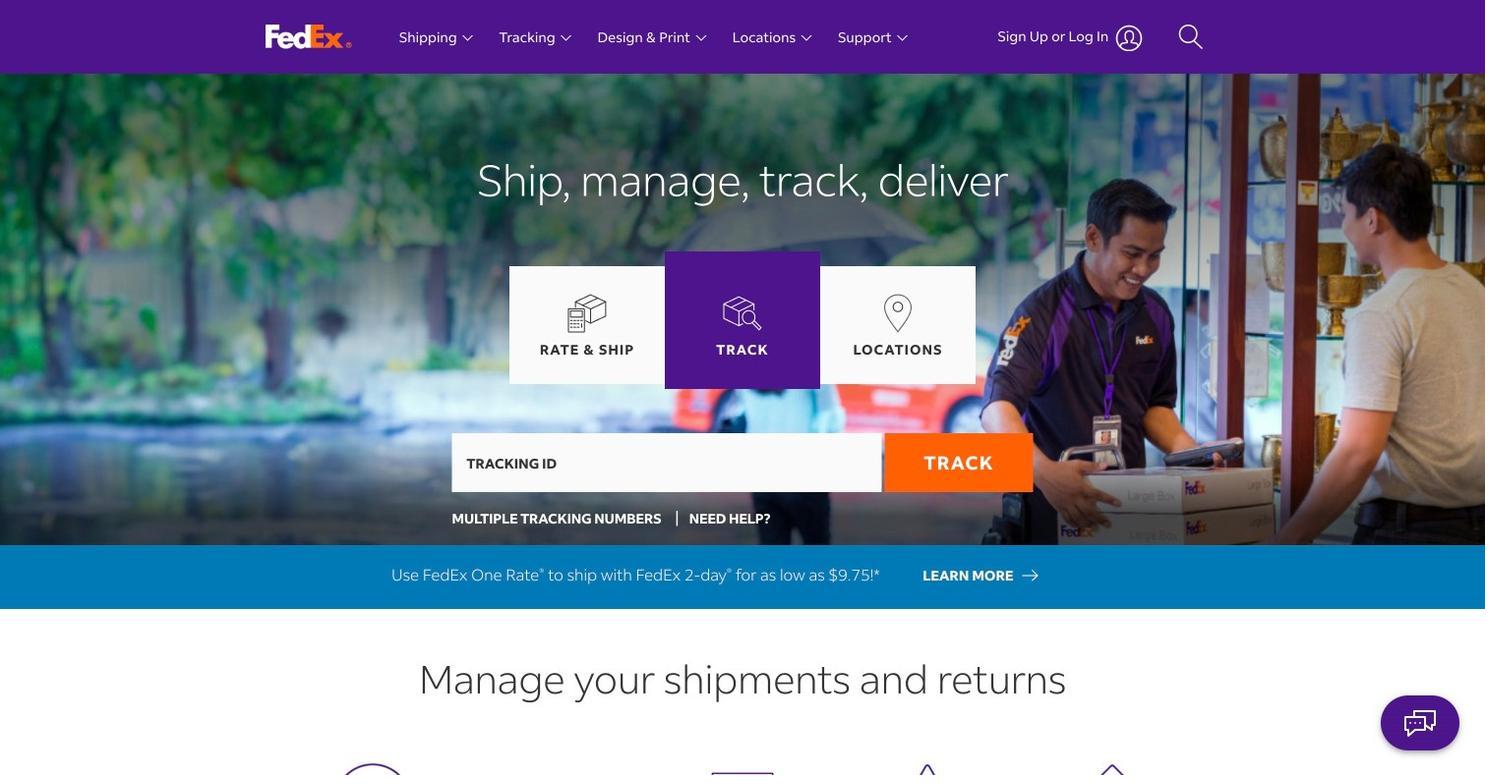 Task type: locate. For each thing, give the bounding box(es) containing it.
tab list
[[509, 252, 976, 389]]

fedex logo image
[[266, 25, 352, 49]]

None text field
[[452, 434, 882, 493]]

get location information tab
[[853, 341, 943, 359]]

tab
[[665, 252, 820, 389], [509, 267, 665, 385], [820, 267, 976, 385]]



Task type: vqa. For each thing, say whether or not it's contained in the screenshot.
the Get Tracking Information tab
yes



Task type: describe. For each thing, give the bounding box(es) containing it.
sign up or log in image
[[1116, 25, 1143, 51]]

search image
[[1178, 23, 1204, 53]]

get tracking information tab
[[716, 341, 769, 359]]

get rate and shipping details tab
[[540, 341, 635, 359]]



